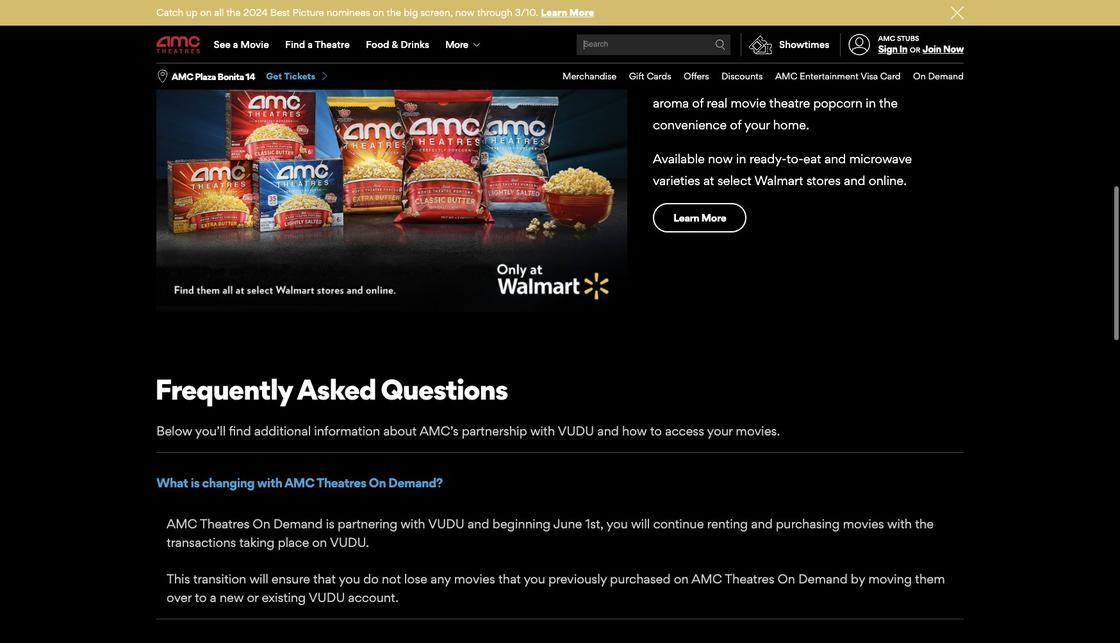 Task type: describe. For each thing, give the bounding box(es) containing it.
best
[[270, 6, 290, 19]]

grocery popcorn image
[[156, 0, 627, 312]]

or inside amc stubs sign in or join now
[[910, 46, 920, 55]]

grocery
[[653, 52, 700, 67]]

entertainment
[[800, 71, 859, 81]]

0 vertical spatial learn
[[541, 6, 567, 19]]

introducing our epic lineup of amc theatres grocery popcorn in classic butter, extra butter, and lightly salted flavors. enjoy the taste and aroma of real movie theatre popcorn in the convenience of your home.
[[653, 30, 925, 133]]

on left 'demand?'
[[369, 476, 386, 491]]

join
[[923, 43, 941, 55]]

get tickets link
[[266, 71, 330, 82]]

0 horizontal spatial you
[[339, 572, 360, 587]]

ensure
[[272, 572, 310, 587]]

amc down classic
[[775, 71, 798, 81]]

in inside available now in ready-to-eat and microwave varieties at select walmart stores and online.
[[736, 151, 746, 166]]

1 horizontal spatial to
[[650, 424, 662, 439]]

food & drinks
[[366, 38, 429, 51]]

partnering
[[338, 516, 398, 532]]

demand inside "this transition will ensure that you do not lose any movies that you previously purchased on amc theatres on demand by moving them over to a new or existing vudu account."
[[799, 572, 848, 587]]

and up aroma
[[653, 74, 675, 89]]

changing
[[202, 476, 255, 491]]

not
[[382, 572, 401, 587]]

them
[[915, 572, 945, 587]]

how
[[622, 424, 647, 439]]

see a movie link
[[206, 27, 277, 63]]

0 vertical spatial in
[[755, 52, 766, 67]]

with right "partnership"
[[530, 424, 555, 439]]

vudu inside "this transition will ensure that you do not lose any movies that you previously purchased on amc theatres on demand by moving them over to a new or existing vudu account."
[[309, 590, 345, 606]]

food
[[366, 38, 389, 51]]

and right stores
[[844, 173, 866, 188]]

asked
[[297, 373, 376, 407]]

movies inside "this transition will ensure that you do not lose any movies that you previously purchased on amc theatres on demand by moving them over to a new or existing vudu account."
[[454, 572, 495, 587]]

in
[[900, 43, 908, 55]]

theatre
[[770, 96, 810, 111]]

on inside amc theatres on demand is partnering with vudu and beginning june 1st, you will continue renting and purchasing movies with the transactions taking place on vudu.
[[253, 516, 270, 532]]

sign in button
[[878, 43, 908, 55]]

amc inside "this transition will ensure that you do not lose any movies that you previously purchased on amc theatres on demand by moving them over to a new or existing vudu account."
[[692, 572, 722, 587]]

over
[[167, 590, 192, 606]]

on demand
[[913, 71, 964, 81]]

amc plaza bonita 14
[[172, 71, 255, 82]]

about
[[383, 424, 417, 439]]

theatre
[[315, 38, 350, 51]]

moving
[[869, 572, 912, 587]]

on inside "this transition will ensure that you do not lose any movies that you previously purchased on amc theatres on demand by moving them over to a new or existing vudu account."
[[778, 572, 795, 587]]

questions
[[381, 373, 508, 407]]

eat
[[804, 151, 822, 166]]

continue
[[653, 516, 704, 532]]

home.
[[773, 118, 810, 133]]

previously
[[549, 572, 607, 587]]

existing
[[262, 590, 306, 606]]

theatres inside "this transition will ensure that you do not lose any movies that you previously purchased on amc theatres on demand by moving them over to a new or existing vudu account."
[[725, 572, 775, 587]]

merchandise link
[[550, 63, 617, 90]]

14
[[246, 71, 255, 82]]

frequently
[[155, 373, 293, 407]]

introducing
[[653, 30, 720, 45]]

frequently asked questions
[[155, 373, 508, 407]]

you for any
[[524, 572, 545, 587]]

0 horizontal spatial your
[[707, 424, 733, 439]]

our
[[723, 30, 742, 45]]

lightly
[[678, 74, 717, 89]]

discounts link
[[709, 63, 763, 90]]

sign
[[878, 43, 898, 55]]

transactions
[[167, 535, 236, 550]]

amc theatres on demand is partnering with vudu and beginning june 1st, you will continue renting and purchasing movies with the transactions taking place on vudu.
[[167, 516, 934, 550]]

new
[[220, 590, 244, 606]]

find
[[285, 38, 305, 51]]

now
[[943, 43, 964, 55]]

2 vertical spatial of
[[730, 118, 742, 133]]

0 vertical spatial vudu
[[558, 424, 594, 439]]

access
[[665, 424, 704, 439]]

more button
[[437, 27, 491, 63]]

popcorn
[[703, 52, 752, 67]]

up
[[186, 6, 198, 19]]

amc plaza bonita 14 button
[[172, 70, 255, 83]]

movie
[[241, 38, 269, 51]]

search the AMC website text field
[[582, 40, 715, 50]]

epic
[[745, 30, 770, 45]]

movies.
[[736, 424, 780, 439]]

catch
[[156, 6, 183, 19]]

and left beginning
[[468, 516, 489, 532]]

amc inside amc stubs sign in or join now
[[878, 34, 896, 43]]

amc inside amc theatres on demand is partnering with vudu and beginning june 1st, you will continue renting and purchasing movies with the transactions taking place on vudu.
[[167, 516, 197, 532]]

at
[[704, 173, 714, 188]]

find a theatre link
[[277, 27, 358, 63]]

stores
[[807, 173, 841, 188]]

user profile image
[[842, 34, 878, 56]]

2 that from the left
[[498, 572, 521, 587]]

amc's
[[420, 424, 459, 439]]

available
[[653, 151, 705, 166]]

a for theatre
[[308, 38, 313, 51]]

0 vertical spatial now
[[455, 6, 475, 19]]

to-
[[787, 151, 804, 166]]

walmart
[[755, 173, 804, 188]]

amc entertainment visa card
[[775, 71, 901, 81]]

menu containing merchandise
[[550, 63, 964, 90]]

amc down additional
[[285, 476, 315, 491]]

merchandise
[[563, 71, 617, 81]]

&
[[392, 38, 398, 51]]

any
[[431, 572, 451, 587]]

movie
[[731, 96, 766, 111]]

big
[[404, 6, 418, 19]]

amc inside the introducing our epic lineup of amc theatres grocery popcorn in classic butter, extra butter, and lightly salted flavors. enjoy the taste and aroma of real movie theatre popcorn in the convenience of your home.
[[826, 30, 857, 45]]

convenience
[[653, 118, 727, 133]]

to inside "this transition will ensure that you do not lose any movies that you previously purchased on amc theatres on demand by moving them over to a new or existing vudu account."
[[195, 590, 207, 606]]

screen,
[[421, 6, 453, 19]]

additional
[[254, 424, 311, 439]]

amc stubs sign in or join now
[[878, 34, 964, 55]]

with down 'demand?'
[[401, 516, 425, 532]]



Task type: locate. For each thing, give the bounding box(es) containing it.
now right screen,
[[455, 6, 475, 19]]

the down taste
[[879, 96, 898, 111]]

1 horizontal spatial learn more link
[[653, 203, 747, 233]]

1 horizontal spatial demand
[[799, 572, 848, 587]]

extra
[[854, 52, 883, 67]]

0 vertical spatial your
[[745, 118, 770, 133]]

in down epic in the top of the page
[[755, 52, 766, 67]]

amc up transactions
[[167, 516, 197, 532]]

2 horizontal spatial in
[[866, 96, 876, 111]]

1 horizontal spatial movies
[[843, 516, 884, 532]]

more inside more button
[[445, 38, 468, 51]]

your inside the introducing our epic lineup of amc theatres grocery popcorn in classic butter, extra butter, and lightly salted flavors. enjoy the taste and aroma of real movie theatre popcorn in the convenience of your home.
[[745, 118, 770, 133]]

you for beginning
[[607, 516, 628, 532]]

learn more
[[674, 211, 726, 224]]

learn right '3/10.'
[[541, 6, 567, 19]]

of
[[812, 30, 823, 45], [692, 96, 704, 111], [730, 118, 742, 133]]

3/10.
[[515, 6, 538, 19]]

will inside amc theatres on demand is partnering with vudu and beginning june 1st, you will continue renting and purchasing movies with the transactions taking place on vudu.
[[631, 516, 650, 532]]

1 vertical spatial more
[[445, 38, 468, 51]]

join now button
[[923, 43, 964, 55]]

now inside available now in ready-to-eat and microwave varieties at select walmart stores and online.
[[708, 151, 733, 166]]

taste
[[860, 74, 888, 89]]

1 horizontal spatial your
[[745, 118, 770, 133]]

and right taste
[[891, 74, 913, 89]]

a for movie
[[233, 38, 238, 51]]

is
[[191, 476, 200, 491], [326, 516, 335, 532]]

on down purchasing
[[778, 572, 795, 587]]

you inside amc theatres on demand is partnering with vudu and beginning june 1st, you will continue renting and purchasing movies with the transactions taking place on vudu.
[[607, 516, 628, 532]]

varieties
[[653, 173, 700, 188]]

a right find
[[308, 38, 313, 51]]

0 vertical spatial demand
[[928, 71, 964, 81]]

vudu down 'demand?'
[[428, 516, 465, 532]]

visa
[[861, 71, 878, 81]]

1 vertical spatial learn
[[674, 211, 699, 224]]

discounts
[[722, 71, 763, 81]]

theatres inside the introducing our epic lineup of amc theatres grocery popcorn in classic butter, extra butter, and lightly salted flavors. enjoy the taste and aroma of real movie theatre popcorn in the convenience of your home.
[[859, 30, 909, 45]]

1 horizontal spatial more
[[570, 6, 594, 19]]

0 horizontal spatial or
[[247, 590, 259, 606]]

amc up extra
[[826, 30, 857, 45]]

movies right any
[[454, 572, 495, 587]]

0 horizontal spatial more
[[445, 38, 468, 51]]

0 horizontal spatial butter,
[[813, 52, 851, 67]]

picture
[[293, 6, 324, 19]]

card
[[881, 71, 901, 81]]

select
[[718, 173, 752, 188]]

0 horizontal spatial to
[[195, 590, 207, 606]]

2 vertical spatial vudu
[[309, 590, 345, 606]]

what is changing with amc theatres on demand?
[[156, 476, 443, 491]]

tickets
[[284, 71, 316, 81]]

in down taste
[[866, 96, 876, 111]]

on inside amc theatres on demand is partnering with vudu and beginning june 1st, you will continue renting and purchasing movies with the transactions taking place on vudu.
[[312, 535, 327, 550]]

your down movie
[[745, 118, 770, 133]]

0 horizontal spatial is
[[191, 476, 200, 491]]

butter, up "entertainment"
[[813, 52, 851, 67]]

vudu inside amc theatres on demand is partnering with vudu and beginning june 1st, you will continue renting and purchasing movies with the transactions taking place on vudu.
[[428, 516, 465, 532]]

1 horizontal spatial is
[[326, 516, 335, 532]]

all
[[214, 6, 224, 19]]

drinks
[[401, 38, 429, 51]]

2 vertical spatial demand
[[799, 572, 848, 587]]

to right over
[[195, 590, 207, 606]]

the left visa
[[838, 74, 857, 89]]

demand?
[[388, 476, 443, 491]]

1 butter, from the left
[[813, 52, 851, 67]]

with up moving
[[888, 516, 912, 532]]

a
[[233, 38, 238, 51], [308, 38, 313, 51], [210, 590, 216, 606]]

0 vertical spatial movies
[[843, 516, 884, 532]]

with right changing
[[257, 476, 282, 491]]

do
[[363, 572, 379, 587]]

enjoy
[[803, 74, 835, 89]]

your right access at the right of the page
[[707, 424, 733, 439]]

1 vertical spatial of
[[692, 96, 704, 111]]

cards
[[647, 71, 671, 81]]

1 horizontal spatial now
[[708, 151, 733, 166]]

2 horizontal spatial of
[[812, 30, 823, 45]]

1 vertical spatial your
[[707, 424, 733, 439]]

movies
[[843, 516, 884, 532], [454, 572, 495, 587]]

of down movie
[[730, 118, 742, 133]]

0 vertical spatial will
[[631, 516, 650, 532]]

is inside amc theatres on demand is partnering with vudu and beginning june 1st, you will continue renting and purchasing movies with the transactions taking place on vudu.
[[326, 516, 335, 532]]

will up existing
[[250, 572, 268, 587]]

1 horizontal spatial a
[[233, 38, 238, 51]]

is up vudu.
[[326, 516, 335, 532]]

the right all on the top of page
[[226, 6, 241, 19]]

learn more link down at
[[653, 203, 747, 233]]

get tickets
[[266, 71, 316, 81]]

2 horizontal spatial vudu
[[558, 424, 594, 439]]

demand inside on demand link
[[928, 71, 964, 81]]

and right eat at right
[[825, 151, 846, 166]]

0 vertical spatial learn more link
[[541, 6, 594, 19]]

1 horizontal spatial learn
[[674, 211, 699, 224]]

more down at
[[701, 211, 726, 224]]

stubs
[[897, 34, 919, 43]]

learn more link
[[541, 6, 594, 19], [653, 203, 747, 233]]

amc
[[826, 30, 857, 45], [878, 34, 896, 43], [775, 71, 798, 81], [172, 71, 193, 82], [285, 476, 315, 491], [167, 516, 197, 532], [692, 572, 722, 587]]

with
[[530, 424, 555, 439], [257, 476, 282, 491], [401, 516, 425, 532], [888, 516, 912, 532]]

0 horizontal spatial will
[[250, 572, 268, 587]]

amc down renting at the right bottom of the page
[[692, 572, 722, 587]]

lineup
[[773, 30, 809, 45]]

the up the them at the bottom of the page
[[915, 516, 934, 532]]

amc entertainment visa card link
[[763, 63, 901, 90]]

purchased
[[610, 572, 671, 587]]

1st,
[[585, 516, 604, 532]]

0 vertical spatial is
[[191, 476, 200, 491]]

0 vertical spatial or
[[910, 46, 920, 55]]

0 vertical spatial of
[[812, 30, 823, 45]]

offers link
[[671, 63, 709, 90]]

1 vertical spatial menu
[[550, 63, 964, 90]]

of left real
[[692, 96, 704, 111]]

will left continue
[[631, 516, 650, 532]]

on right "place"
[[312, 535, 327, 550]]

1 horizontal spatial or
[[910, 46, 920, 55]]

that right ensure
[[313, 572, 336, 587]]

0 horizontal spatial in
[[736, 151, 746, 166]]

the
[[226, 6, 241, 19], [387, 6, 401, 19], [838, 74, 857, 89], [879, 96, 898, 111], [915, 516, 934, 532]]

learn
[[541, 6, 567, 19], [674, 211, 699, 224]]

1 vertical spatial or
[[247, 590, 259, 606]]

will inside "this transition will ensure that you do not lose any movies that you previously purchased on amc theatres on demand by moving them over to a new or existing vudu account."
[[250, 572, 268, 587]]

lose
[[404, 572, 427, 587]]

you
[[607, 516, 628, 532], [339, 572, 360, 587], [524, 572, 545, 587]]

showtimes image
[[742, 33, 779, 56]]

on
[[913, 71, 926, 81], [369, 476, 386, 491], [253, 516, 270, 532], [778, 572, 795, 587]]

learn more link right '3/10.'
[[541, 6, 594, 19]]

movies inside amc theatres on demand is partnering with vudu and beginning june 1st, you will continue renting and purchasing movies with the transactions taking place on vudu.
[[843, 516, 884, 532]]

0 horizontal spatial that
[[313, 572, 336, 587]]

menu up movie
[[550, 63, 964, 90]]

on inside "this transition will ensure that you do not lose any movies that you previously purchased on amc theatres on demand by moving them over to a new or existing vudu account."
[[674, 572, 689, 587]]

or
[[910, 46, 920, 55], [247, 590, 259, 606]]

offers
[[684, 71, 709, 81]]

0 vertical spatial menu
[[156, 27, 964, 63]]

nominees
[[327, 6, 370, 19]]

1 vertical spatial is
[[326, 516, 335, 532]]

0 horizontal spatial now
[[455, 6, 475, 19]]

0 horizontal spatial learn
[[541, 6, 567, 19]]

place
[[278, 535, 309, 550]]

gift
[[629, 71, 645, 81]]

0 horizontal spatial a
[[210, 590, 216, 606]]

or inside "this transition will ensure that you do not lose any movies that you previously purchased on amc theatres on demand by moving them over to a new or existing vudu account."
[[247, 590, 259, 606]]

real
[[707, 96, 728, 111]]

you left previously
[[524, 572, 545, 587]]

menu containing more
[[156, 27, 964, 63]]

partnership
[[462, 424, 527, 439]]

june
[[554, 516, 582, 532]]

on left all on the top of page
[[200, 6, 212, 19]]

amc inside button
[[172, 71, 193, 82]]

0 horizontal spatial of
[[692, 96, 704, 111]]

a left new
[[210, 590, 216, 606]]

in up select on the right top
[[736, 151, 746, 166]]

movies up by
[[843, 516, 884, 532]]

2 horizontal spatial more
[[701, 211, 726, 224]]

now up at
[[708, 151, 733, 166]]

butter, down stubs
[[887, 52, 925, 67]]

0 vertical spatial to
[[650, 424, 662, 439]]

the inside amc theatres on demand is partnering with vudu and beginning june 1st, you will continue renting and purchasing movies with the transactions taking place on vudu.
[[915, 516, 934, 532]]

vudu left how
[[558, 424, 594, 439]]

theatres inside amc theatres on demand is partnering with vudu and beginning june 1st, you will continue renting and purchasing movies with the transactions taking place on vudu.
[[200, 516, 249, 532]]

classic
[[769, 52, 809, 67]]

1 vertical spatial will
[[250, 572, 268, 587]]

showtimes
[[779, 38, 830, 51]]

that
[[313, 572, 336, 587], [498, 572, 521, 587]]

get
[[266, 71, 282, 81]]

0 vertical spatial more
[[570, 6, 594, 19]]

food & drinks link
[[358, 27, 437, 63]]

on up taking
[[253, 516, 270, 532]]

on right card
[[913, 71, 926, 81]]

a inside "this transition will ensure that you do not lose any movies that you previously purchased on amc theatres on demand by moving them over to a new or existing vudu account."
[[210, 590, 216, 606]]

gift cards
[[629, 71, 671, 81]]

find
[[229, 424, 251, 439]]

or right new
[[247, 590, 259, 606]]

more right '3/10.'
[[570, 6, 594, 19]]

and left how
[[597, 424, 619, 439]]

or right in
[[910, 46, 920, 55]]

1 horizontal spatial vudu
[[428, 516, 465, 532]]

1 vertical spatial demand
[[274, 516, 323, 532]]

catch up on all the 2024 best picture nominees on the big screen, now through 3/10. learn more
[[156, 6, 594, 19]]

on right nominees
[[373, 6, 384, 19]]

your
[[745, 118, 770, 133], [707, 424, 733, 439]]

1 horizontal spatial will
[[631, 516, 650, 532]]

1 vertical spatial vudu
[[428, 516, 465, 532]]

amc up sign at the right top of the page
[[878, 34, 896, 43]]

information
[[314, 424, 380, 439]]

the left big
[[387, 6, 401, 19]]

and right renting at the right bottom of the page
[[751, 516, 773, 532]]

2024
[[243, 6, 268, 19]]

1 vertical spatial in
[[866, 96, 876, 111]]

2 horizontal spatial demand
[[928, 71, 964, 81]]

is right what
[[191, 476, 200, 491]]

what
[[156, 476, 188, 491]]

0 horizontal spatial learn more link
[[541, 6, 594, 19]]

demand inside amc theatres on demand is partnering with vudu and beginning june 1st, you will continue renting and purchasing movies with the transactions taking place on vudu.
[[274, 516, 323, 532]]

more down screen,
[[445, 38, 468, 51]]

1 horizontal spatial butter,
[[887, 52, 925, 67]]

that down beginning
[[498, 572, 521, 587]]

now
[[455, 6, 475, 19], [708, 151, 733, 166]]

cookie consent banner dialog
[[0, 609, 1120, 644]]

1 horizontal spatial in
[[755, 52, 766, 67]]

demand down join now 'button'
[[928, 71, 964, 81]]

this
[[167, 572, 190, 587]]

menu
[[156, 27, 964, 63], [550, 63, 964, 90]]

see a movie
[[214, 38, 269, 51]]

amc logo image
[[156, 36, 201, 54], [156, 36, 201, 54]]

a right see
[[233, 38, 238, 51]]

1 vertical spatial learn more link
[[653, 203, 747, 233]]

vudu down ensure
[[309, 590, 345, 606]]

to right how
[[650, 424, 662, 439]]

1 vertical spatial to
[[195, 590, 207, 606]]

1 vertical spatial now
[[708, 151, 733, 166]]

taking
[[239, 535, 275, 550]]

renting
[[707, 516, 748, 532]]

submit search icon image
[[715, 40, 726, 50]]

through
[[477, 6, 513, 19]]

1 horizontal spatial of
[[730, 118, 742, 133]]

demand up "place"
[[274, 516, 323, 532]]

2 horizontal spatial a
[[308, 38, 313, 51]]

below
[[156, 424, 192, 439]]

2 horizontal spatial you
[[607, 516, 628, 532]]

demand
[[928, 71, 964, 81], [274, 516, 323, 532], [799, 572, 848, 587]]

2 vertical spatial more
[[701, 211, 726, 224]]

you right 1st,
[[607, 516, 628, 532]]

1 vertical spatial movies
[[454, 572, 495, 587]]

by
[[851, 572, 865, 587]]

sign in or join amc stubs element
[[840, 27, 964, 63]]

0 horizontal spatial vudu
[[309, 590, 345, 606]]

1 that from the left
[[313, 572, 336, 587]]

purchasing
[[776, 516, 840, 532]]

0 horizontal spatial movies
[[454, 572, 495, 587]]

you'll
[[195, 424, 226, 439]]

more inside learn more link
[[701, 211, 726, 224]]

this transition will ensure that you do not lose any movies that you previously purchased on amc theatres on demand by moving them over to a new or existing vudu account.
[[167, 572, 945, 606]]

learn down varieties
[[674, 211, 699, 224]]

transition
[[193, 572, 246, 587]]

on right the purchased
[[674, 572, 689, 587]]

2 vertical spatial in
[[736, 151, 746, 166]]

more
[[570, 6, 594, 19], [445, 38, 468, 51], [701, 211, 726, 224]]

1 horizontal spatial you
[[524, 572, 545, 587]]

1 horizontal spatial that
[[498, 572, 521, 587]]

you left do on the bottom left
[[339, 572, 360, 587]]

0 horizontal spatial demand
[[274, 516, 323, 532]]

menu up the merchandise link
[[156, 27, 964, 63]]

microwave
[[850, 151, 912, 166]]

of right the lineup
[[812, 30, 823, 45]]

demand left by
[[799, 572, 848, 587]]

2 butter, from the left
[[887, 52, 925, 67]]

amc left plaza
[[172, 71, 193, 82]]



Task type: vqa. For each thing, say whether or not it's contained in the screenshot.
the bottommost the to
yes



